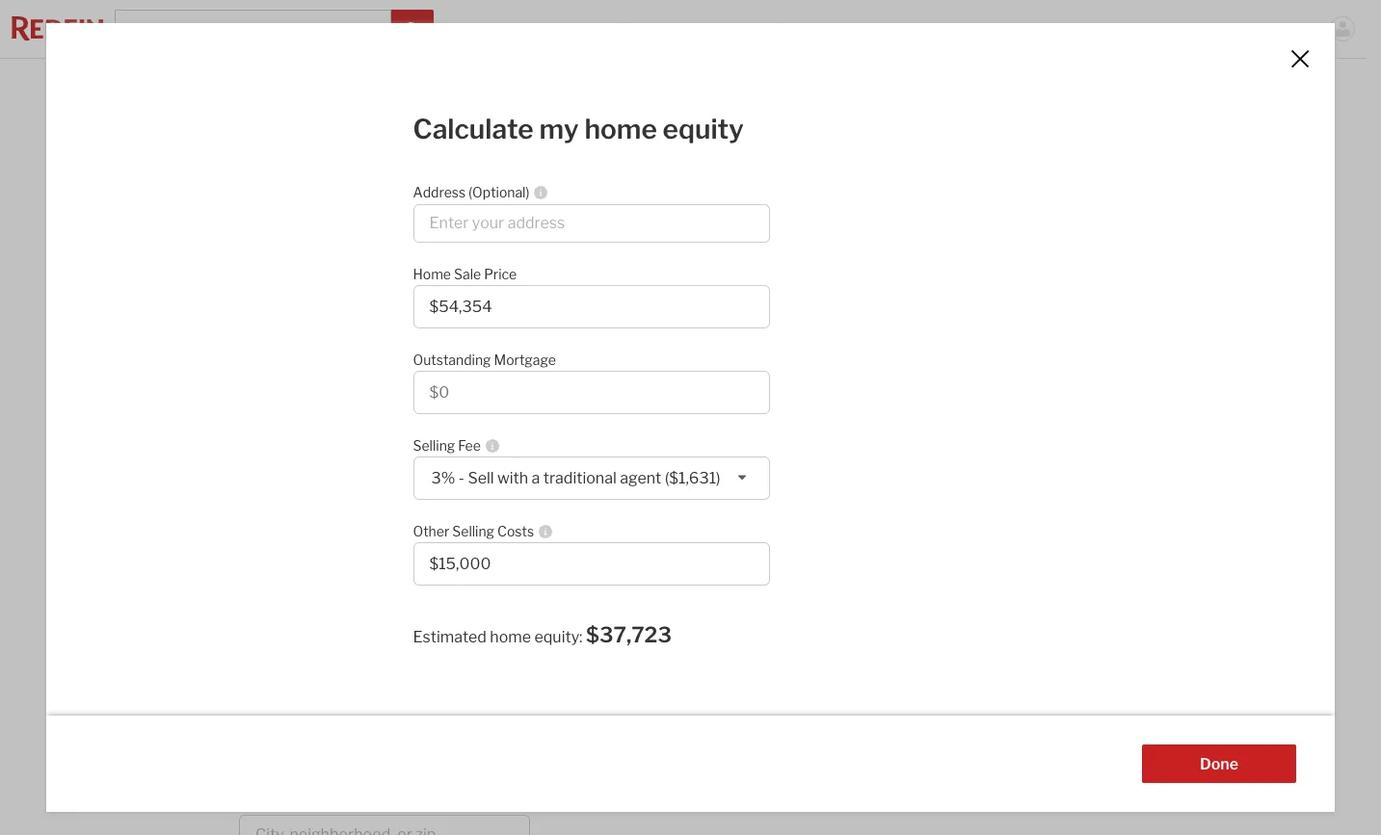 Task type: locate. For each thing, give the bounding box(es) containing it.
much
[[519, 105, 611, 147]]

0 horizontal spatial my
[[343, 701, 366, 719]]

my for calculate
[[539, 113, 579, 146]]

0 horizontal spatial you
[[317, 794, 344, 813]]

my inside add my home equity button
[[343, 701, 366, 719]]

home sale price
[[413, 266, 517, 282]]

taxes.
[[278, 339, 310, 354]]

0 vertical spatial and
[[646, 167, 673, 185]]

selling right other
[[452, 523, 495, 540]]

home left equity:
[[490, 628, 531, 647]]

comfortable
[[698, 454, 823, 479]]

address (optional)
[[413, 184, 530, 200]]

1 horizontal spatial homes
[[782, 619, 831, 637]]

1 vertical spatial like
[[312, 465, 331, 479]]

0 horizontal spatial and
[[349, 449, 369, 463]]

1 horizontal spatial a
[[662, 619, 670, 637]]

selling fee
[[413, 437, 481, 454]]

traditional
[[543, 469, 617, 488]]

equity up "find"
[[663, 113, 744, 146]]

add up where are you buying?
[[310, 701, 340, 719]]

1 vertical spatial equity
[[413, 701, 459, 719]]

$288,627
[[636, 272, 867, 330]]

1 horizontal spatial /
[[474, 305, 479, 323]]

1 vertical spatial you
[[317, 794, 344, 813]]

equity for add my home equity
[[413, 701, 459, 719]]

homes right "find"
[[707, 167, 756, 185]]

home up buying?
[[369, 701, 410, 719]]

Enter your address search field
[[413, 204, 770, 243]]

annual household income. required field. element
[[239, 261, 521, 292]]

feed button
[[1182, 0, 1274, 58]]

selling up utilities. at the left bottom of the page
[[413, 437, 455, 454]]

annual household income
[[239, 271, 424, 289]]

like left the loan
[[303, 449, 321, 463]]

home
[[585, 113, 657, 146], [490, 628, 531, 647], [369, 701, 410, 719]]

with
[[497, 469, 528, 488]]

0 vertical spatial homes
[[707, 167, 756, 185]]

1 horizontal spatial or
[[455, 449, 467, 463]]

0 horizontal spatial a
[[532, 469, 540, 488]]

and up groceries
[[349, 449, 369, 463]]

cash. required field. element
[[239, 536, 521, 567]]

you
[[540, 167, 566, 185], [317, 794, 344, 813]]

Annual household income text field
[[255, 305, 467, 323]]

1 vertical spatial my
[[343, 701, 366, 719]]

1 vertical spatial a
[[662, 619, 670, 637]]

like down the loan
[[312, 465, 331, 479]]

0 vertical spatial home
[[585, 113, 657, 146]]

0 horizontal spatial add
[[310, 701, 340, 719]]

0 vertical spatial you
[[540, 167, 566, 185]]

1 vertical spatial or
[[387, 465, 398, 479]]

can left the "i"
[[726, 105, 785, 147]]

income.
[[436, 339, 478, 354]]

0 vertical spatial like
[[303, 449, 321, 463]]

0 horizontal spatial or
[[387, 465, 398, 479]]

or down debt
[[387, 465, 398, 479]]

1 horizontal spatial can
[[726, 105, 785, 147]]

0 vertical spatial my
[[539, 113, 579, 146]]

/ left year
[[474, 305, 479, 323]]

you right are
[[317, 794, 344, 813]]

homes right see
[[782, 619, 831, 637]]

outstanding
[[413, 352, 491, 368]]

3% - sell with a traditional agent ($1,631)
[[431, 469, 721, 488]]

1 horizontal spatial equity
[[663, 113, 744, 146]]

0 vertical spatial /
[[474, 305, 479, 323]]

1 vertical spatial and
[[349, 449, 369, 463]]

equity inside dialog
[[663, 113, 744, 146]]

1 vertical spatial /
[[458, 414, 463, 432]]

where
[[239, 794, 288, 813]]

my up buying?
[[343, 701, 366, 719]]

my
[[539, 113, 579, 146], [343, 701, 366, 719]]

add left location
[[629, 619, 658, 637]]

2 vertical spatial home
[[369, 701, 410, 719]]

your
[[807, 167, 839, 185], [886, 619, 918, 637]]

budget.
[[842, 167, 897, 185]]

are
[[291, 794, 314, 813]]

0 vertical spatial a
[[532, 469, 540, 488]]

1 horizontal spatial my
[[539, 113, 579, 146]]

outstanding mortgage element
[[413, 342, 760, 371]]

1 vertical spatial your
[[886, 619, 918, 637]]

other
[[413, 523, 450, 540]]

or
[[455, 449, 467, 463], [387, 465, 398, 479]]

household
[[293, 271, 368, 289]]

a right with
[[532, 469, 540, 488]]

1 horizontal spatial home
[[490, 628, 531, 647]]

house
[[618, 105, 718, 147]]

759-
[[567, 21, 598, 37]]

1 horizontal spatial and
[[646, 167, 673, 185]]

3%
[[431, 469, 455, 488]]

mortgage
[[790, 546, 861, 564]]

None range field
[[636, 489, 1037, 514]]

home inside button
[[369, 701, 410, 719]]

0 horizontal spatial homes
[[707, 167, 756, 185]]

1 vertical spatial homes
[[782, 619, 831, 637]]

1 vertical spatial home
[[490, 628, 531, 647]]

Home Sale Price text field
[[429, 298, 753, 316]]

estimated
[[413, 628, 487, 647]]

selling
[[413, 437, 455, 454], [452, 523, 495, 540]]

/ up fee
[[458, 414, 463, 432]]

/
[[474, 305, 479, 323], [458, 414, 463, 432]]

($1,631)
[[665, 469, 721, 488]]

you for buying?
[[317, 794, 344, 813]]

i
[[792, 105, 802, 147]]

Outstanding Mortgage text field
[[429, 383, 753, 402]]

equity
[[663, 113, 744, 146], [413, 701, 459, 719]]

equity inside button
[[413, 701, 459, 719]]

Cash text field
[[255, 580, 514, 598]]

0 horizontal spatial /
[[458, 414, 463, 432]]

0 horizontal spatial home
[[369, 701, 410, 719]]

1 vertical spatial add
[[310, 701, 340, 719]]

1 vertical spatial can
[[570, 167, 596, 185]]

0 horizontal spatial your
[[807, 167, 839, 185]]

2 horizontal spatial home
[[585, 113, 657, 146]]

your right fit
[[886, 619, 918, 637]]

0 horizontal spatial can
[[570, 167, 596, 185]]

can for i
[[726, 105, 785, 147]]

$69,500
[[464, 237, 530, 255]]

0 vertical spatial equity
[[663, 113, 744, 146]]

add inside add my home equity button
[[310, 701, 340, 719]]

my right the how
[[539, 113, 579, 146]]

home inside estimated home equity: $37,723
[[490, 628, 531, 647]]

|
[[688, 454, 694, 479]]

1 horizontal spatial your
[[886, 619, 918, 637]]

a left location
[[662, 619, 670, 637]]

requires private mortgage
[[669, 546, 861, 564]]

0 vertical spatial can
[[726, 105, 785, 147]]

home up the 'afford'
[[585, 113, 657, 146]]

equity for calculate my home equity
[[663, 113, 744, 146]]

0 horizontal spatial equity
[[413, 701, 459, 719]]

premier
[[873, 21, 923, 37]]

equity down estimated
[[413, 701, 459, 719]]

calculate my home equity
[[413, 113, 744, 146]]

can left the 'afford'
[[570, 167, 596, 185]]

a
[[532, 469, 540, 488], [662, 619, 670, 637]]

1 horizontal spatial add
[[629, 619, 658, 637]]

before taxes. include any co-buyer's income.
[[239, 339, 478, 354]]

done button
[[1142, 745, 1297, 784]]

36% | comfortable
[[636, 454, 823, 479]]

done
[[1200, 756, 1239, 774]]

what
[[501, 167, 537, 185]]

add
[[629, 619, 658, 637], [310, 701, 340, 719]]

redfin
[[828, 21, 870, 37]]

requires
[[669, 546, 733, 564]]

1-844-759-7732 link
[[524, 21, 631, 37]]

/ year
[[474, 305, 514, 323]]

you right what
[[540, 167, 566, 185]]

0 vertical spatial add
[[629, 619, 658, 637]]

and left "find"
[[646, 167, 673, 185]]

or up -
[[455, 449, 467, 463]]

1 horizontal spatial you
[[540, 167, 566, 185]]

utilities.
[[400, 465, 442, 479]]

where are you buying?
[[239, 794, 404, 813]]

homes
[[707, 167, 756, 185], [782, 619, 831, 637]]

my inside calculate my home equity dialog
[[539, 113, 579, 146]]

your right within
[[807, 167, 839, 185]]

home sale price element
[[413, 256, 760, 285]]

1 vertical spatial selling
[[452, 523, 495, 540]]

see
[[470, 167, 498, 185]]



Task type: describe. For each thing, give the bounding box(es) containing it.
income
[[371, 271, 424, 289]]

mortgage
[[494, 352, 556, 368]]

within
[[760, 167, 803, 185]]

a inside dialog
[[532, 469, 540, 488]]

add a location to see homes that fit your budget
[[629, 619, 973, 637]]

Monthly debts text field
[[255, 414, 452, 432]]

redfin premier button
[[817, 0, 935, 58]]

/ for / month
[[458, 414, 463, 432]]

0 vertical spatial or
[[455, 449, 467, 463]]

outstanding mortgage
[[413, 352, 556, 368]]

groceries
[[333, 465, 384, 479]]

my for add
[[343, 701, 366, 719]]

1-844-759-7732
[[524, 21, 631, 37]]

afford?
[[810, 105, 930, 147]]

other selling costs
[[413, 523, 534, 540]]

see what you can afford and find homes within your budget.
[[470, 167, 897, 185]]

that
[[834, 619, 864, 637]]

any
[[355, 339, 374, 354]]

location
[[673, 619, 731, 637]]

1-
[[524, 21, 535, 37]]

address
[[413, 184, 466, 200]]

add for add my home equity
[[310, 701, 340, 719]]

how much house can i afford?
[[437, 105, 930, 147]]

add my home equity button
[[239, 690, 530, 729]]

monthly debts. required field. element
[[239, 371, 521, 402]]

afford
[[599, 167, 643, 185]]

not
[[260, 465, 278, 479]]

equity:
[[535, 628, 583, 647]]

sale
[[454, 266, 481, 282]]

agent
[[620, 469, 662, 488]]

year
[[482, 305, 514, 323]]

month
[[467, 414, 514, 432]]

price
[[484, 266, 517, 282]]

(optional)
[[469, 184, 530, 200]]

costs
[[497, 523, 534, 540]]

see
[[753, 619, 779, 637]]

estimated home equity: $37,723
[[413, 623, 672, 648]]

how
[[437, 105, 512, 147]]

calculate my home equity dialog
[[46, 23, 1335, 813]]

844-
[[535, 21, 567, 37]]

loan
[[324, 449, 347, 463]]

buyer's
[[394, 339, 433, 354]]

calculate
[[413, 113, 534, 146]]

/ month
[[458, 414, 514, 432]]

17.3%
[[485, 512, 530, 531]]

-
[[459, 469, 465, 488]]

submit search image
[[405, 22, 420, 37]]

add my home equity
[[310, 701, 459, 719]]

include
[[313, 339, 352, 354]]

and inside obligations like loan and debt payments or alimony, but not costs like groceries or utilities.
[[349, 449, 369, 463]]

7732
[[598, 21, 631, 37]]

fee
[[458, 437, 481, 454]]

you for can
[[540, 167, 566, 185]]

annual
[[239, 271, 289, 289]]

co-
[[376, 339, 394, 354]]

home
[[413, 266, 451, 282]]

buying?
[[347, 794, 404, 813]]

can for afford
[[570, 167, 596, 185]]

debt
[[372, 449, 397, 463]]

add for add a location to see homes that fit your budget
[[629, 619, 658, 637]]

costs
[[280, 465, 310, 479]]

0 vertical spatial selling
[[413, 437, 455, 454]]

but
[[239, 465, 257, 479]]

home for calculate my home equity
[[585, 113, 657, 146]]

payments
[[399, 449, 453, 463]]

fit
[[867, 619, 882, 637]]

36%
[[636, 454, 683, 479]]

/ for / year
[[474, 305, 479, 323]]

obligations like loan and debt payments or alimony, but not costs like groceries or utilities.
[[239, 449, 513, 479]]

sell
[[468, 469, 494, 488]]

0 vertical spatial your
[[807, 167, 839, 185]]

$37,723
[[586, 623, 672, 648]]

before
[[239, 339, 276, 354]]

Other Selling Costs text field
[[429, 555, 753, 573]]

alimony,
[[469, 449, 513, 463]]

to
[[734, 619, 749, 637]]

find
[[676, 167, 704, 185]]

obligations
[[239, 449, 300, 463]]

home for add my home equity
[[369, 701, 410, 719]]

budget
[[921, 619, 973, 637]]

feed
[[1193, 21, 1224, 37]]



Task type: vqa. For each thing, say whether or not it's contained in the screenshot.
850 to the bottom
no



